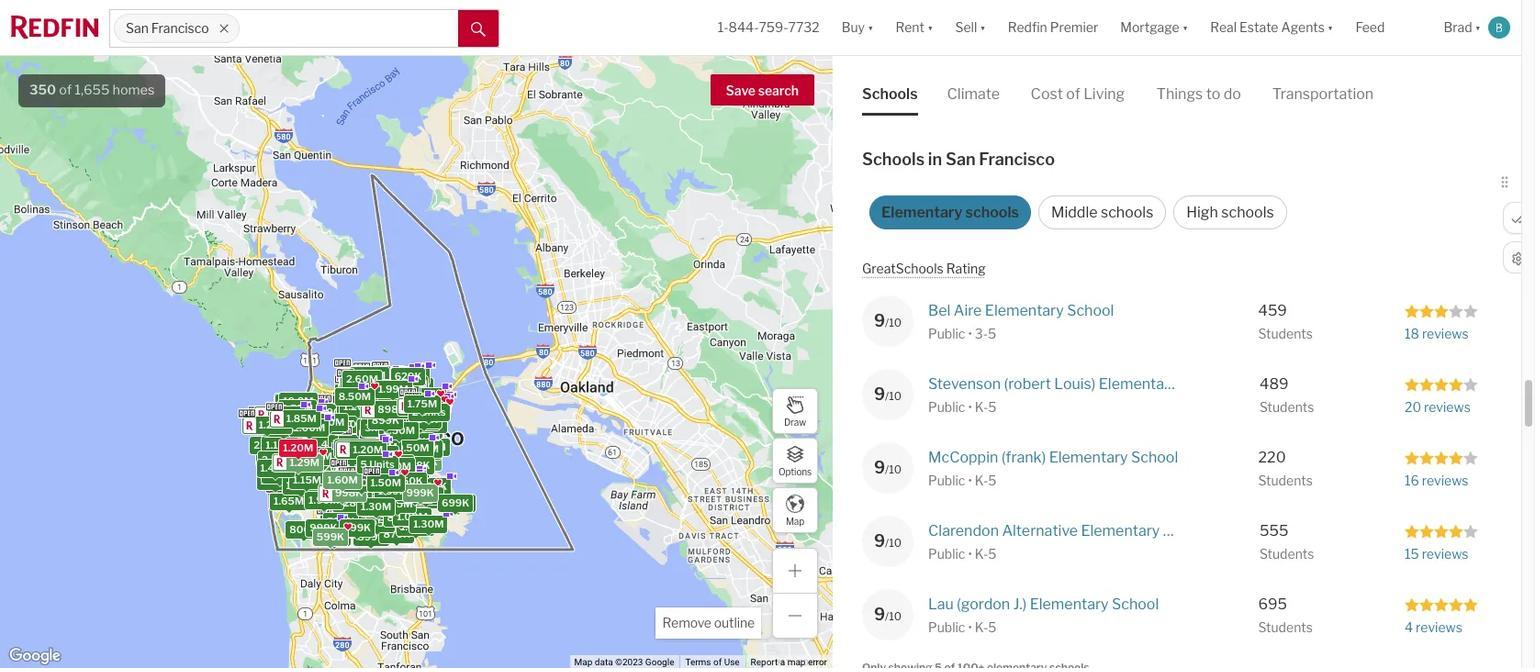 Task type: describe. For each thing, give the bounding box(es) containing it.
1 vertical spatial 1.69m
[[267, 468, 298, 480]]

8.25m
[[339, 385, 371, 398]]

rating
[[947, 261, 986, 276]]

2 vertical spatial 550k
[[326, 515, 354, 528]]

1 vertical spatial 1.48m
[[400, 520, 430, 533]]

1.19m
[[400, 487, 429, 500]]

san for schools
[[946, 150, 976, 169]]

2.48m
[[342, 393, 373, 406]]

1.39m
[[413, 418, 443, 430]]

322k
[[367, 395, 394, 408]]

1 vertical spatial 1.28m
[[395, 493, 425, 506]]

1 vertical spatial 1.49m
[[293, 474, 323, 487]]

elementary inside 'stevenson (robert louis) elementary school public • k-5'
[[1099, 376, 1178, 393]]

/10 for stevenson
[[885, 390, 902, 403]]

school for clarendon alternative elementary school
[[1163, 523, 1210, 540]]

reviews for 555
[[1422, 547, 1469, 562]]

25.0m
[[279, 397, 311, 409]]

16 reviews
[[1405, 473, 1469, 489]]

save search button
[[710, 74, 815, 106]]

2 vertical spatial 1.05m
[[387, 444, 418, 457]]

1 horizontal spatial 10.00m
[[339, 386, 377, 399]]

to
[[1206, 86, 1221, 103]]

585k
[[383, 418, 411, 431]]

/10 for bel
[[885, 316, 902, 330]]

buy ▾ button
[[831, 0, 885, 55]]

schools for elementary schools
[[966, 204, 1019, 221]]

louis)
[[1055, 376, 1096, 393]]

0 vertical spatial 1.48m
[[395, 369, 425, 382]]

schools for middle schools
[[1101, 204, 1154, 221]]

1 horizontal spatial francisco
[[979, 150, 1055, 169]]

do
[[1224, 86, 1242, 103]]

real estate agents ▾ button
[[1200, 0, 1345, 55]]

buy ▾ button
[[842, 0, 874, 55]]

2.74m
[[360, 461, 391, 474]]

810k
[[321, 530, 347, 543]]

5 inside mccoppin (frank) elementary school public • k-5
[[988, 473, 997, 489]]

report a map error link
[[751, 658, 827, 668]]

2.90m
[[357, 386, 389, 399]]

1.63m
[[363, 501, 393, 514]]

• inside 'stevenson (robert louis) elementary school public • k-5'
[[968, 400, 972, 415]]

schools in san francisco
[[862, 150, 1055, 169]]

9 for mccoppin (frank) elementary school
[[874, 458, 885, 478]]

880k
[[416, 482, 444, 495]]

elementary inside bel aire elementary school public • 3-5
[[985, 302, 1064, 320]]

5 inside bel aire elementary school public • 3-5
[[988, 326, 997, 342]]

0 horizontal spatial 2.40m
[[261, 453, 293, 466]]

middle schools
[[1051, 204, 1154, 221]]

4.65m
[[343, 372, 376, 384]]

elementary inside clarendon alternative elementary school public • k-5
[[1081, 523, 1160, 540]]

• for bel
[[968, 326, 972, 342]]

18
[[1405, 326, 1420, 342]]

rent ▾ button
[[896, 0, 933, 55]]

stevenson (robert louis) elementary school button
[[928, 374, 1228, 396]]

1 horizontal spatial 2.80m
[[406, 442, 439, 455]]

in for living
[[925, 22, 942, 46]]

555
[[1260, 523, 1289, 540]]

climate element
[[947, 70, 1000, 116]]

1.15m up 865k
[[371, 376, 399, 389]]

students for 695
[[1259, 620, 1313, 636]]

alternative
[[1002, 523, 1078, 540]]

climate
[[947, 86, 1000, 103]]

map region
[[0, 0, 960, 669]]

school inside 'stevenson (robert louis) elementary school public • k-5'
[[1181, 376, 1228, 393]]

san for living
[[947, 22, 983, 46]]

1 vertical spatial 4.25m
[[331, 446, 363, 458]]

7732
[[788, 20, 820, 35]]

things
[[1157, 86, 1203, 103]]

1 vertical spatial 995k
[[359, 513, 387, 526]]

1.00m
[[396, 510, 427, 523]]

1 vertical spatial 1.85m
[[294, 476, 324, 488]]

220
[[1259, 449, 1286, 467]]

779k
[[373, 381, 400, 394]]

students for 489
[[1260, 400, 1315, 415]]

0 horizontal spatial 975k
[[358, 414, 385, 427]]

9 /10 for bel aire elementary school
[[874, 311, 902, 331]]

9 /10 for lau (gordon j.) elementary school
[[874, 605, 902, 625]]

1 vertical spatial 2.30m
[[318, 438, 350, 451]]

lau (gordon j.) elementary school public • k-5
[[928, 596, 1159, 636]]

840k
[[379, 464, 407, 477]]

rating 4.0 out of 5 element for 489
[[1405, 377, 1479, 392]]

francisco,
[[988, 22, 1085, 46]]

high schools
[[1187, 204, 1274, 221]]

elementary inside mccoppin (frank) elementary school public • k-5
[[1049, 449, 1128, 467]]

0 vertical spatial 749k
[[403, 400, 430, 413]]

4 reviews
[[1405, 620, 1463, 636]]

1.79m
[[286, 479, 316, 492]]

595k
[[363, 517, 391, 530]]

0 vertical spatial 699k
[[382, 387, 410, 400]]

1 horizontal spatial 3.80m
[[356, 380, 389, 393]]

695 students
[[1259, 596, 1313, 636]]

j.)
[[1014, 596, 1027, 614]]

buy ▾
[[842, 20, 874, 35]]

mccoppin
[[928, 449, 999, 467]]

0 vertical spatial 4.25m
[[337, 392, 369, 405]]

brad
[[1444, 20, 1473, 35]]

▾ for rent ▾
[[928, 20, 933, 35]]

0 horizontal spatial 629k
[[346, 468, 373, 481]]

1 vertical spatial 1.95m
[[357, 446, 388, 459]]

remove
[[663, 615, 712, 631]]

988k
[[349, 514, 377, 527]]

2.98m
[[342, 436, 374, 449]]

outline
[[714, 615, 755, 631]]

0 vertical spatial 750k
[[380, 371, 408, 384]]

▾ for buy ▾
[[868, 20, 874, 35]]

825k
[[316, 530, 343, 543]]

1 vertical spatial 1.33m
[[352, 452, 382, 465]]

5 units
[[360, 457, 394, 470]]

1 vertical spatial 699k
[[441, 497, 469, 509]]

4 for 4 units
[[378, 390, 385, 403]]

438k
[[412, 402, 440, 415]]

2.60m up the 759k
[[322, 404, 354, 417]]

968k
[[378, 380, 406, 393]]

0 horizontal spatial francisco
[[151, 21, 209, 36]]

public for clarendon
[[928, 547, 966, 562]]

mortgage
[[1121, 20, 1180, 35]]

• for clarendon
[[968, 547, 972, 562]]

725k
[[374, 404, 400, 417]]

9 /10 for clarendon alternative elementary school
[[874, 532, 902, 551]]

1.80m down 670k
[[362, 416, 392, 429]]

aire
[[954, 302, 982, 320]]

mccoppin (frank) elementary school button
[[928, 447, 1181, 469]]

695
[[1259, 596, 1288, 614]]

1 horizontal spatial 1.99m
[[378, 382, 408, 395]]

0 vertical spatial 2.50m
[[361, 372, 393, 385]]

search
[[758, 83, 799, 98]]

759k
[[322, 418, 349, 431]]

/10 for lau
[[885, 610, 902, 624]]

transportation element
[[1273, 70, 1374, 116]]

1 horizontal spatial 975k
[[391, 413, 418, 426]]

1.59m
[[378, 485, 408, 497]]

3-
[[975, 326, 988, 342]]

redfin premier
[[1008, 20, 1099, 35]]

0 vertical spatial 995k
[[378, 388, 406, 401]]

of for use
[[714, 658, 722, 668]]

978k
[[420, 398, 447, 411]]

1.84m
[[323, 410, 354, 423]]

user photo image
[[1489, 17, 1511, 39]]

0 vertical spatial 3.60m
[[353, 369, 385, 382]]

1 vertical spatial 2.50m
[[383, 424, 415, 437]]

0 horizontal spatial 2.80m
[[340, 440, 372, 452]]

1 vertical spatial 795k
[[360, 417, 387, 430]]

sell ▾ button
[[944, 0, 997, 55]]

2.25m
[[341, 419, 373, 432]]

3.75m
[[364, 421, 396, 434]]

1 vertical spatial 550k
[[381, 488, 409, 501]]

3.25m
[[337, 440, 368, 453]]

data
[[595, 658, 613, 668]]

of for living
[[1067, 86, 1081, 103]]

1 vertical spatial 3.20m
[[352, 487, 384, 500]]

12.9m
[[376, 377, 406, 390]]

in for schools
[[928, 150, 942, 169]]

(robert
[[1004, 376, 1051, 393]]

report a map error
[[751, 658, 827, 668]]

9.50m
[[397, 441, 429, 454]]

1 vertical spatial 879k
[[383, 527, 410, 540]]

0 vertical spatial 1.43m
[[342, 391, 372, 404]]

map
[[788, 658, 806, 668]]

2 vertical spatial 749k
[[365, 439, 392, 452]]

map for map
[[786, 516, 805, 527]]

16
[[1405, 473, 1420, 489]]

• inside lau (gordon j.) elementary school public • k-5
[[968, 620, 972, 636]]

560k
[[372, 394, 400, 407]]

5 inside map region
[[360, 457, 367, 470]]

314k
[[374, 420, 399, 433]]

675k
[[403, 394, 430, 406]]

1 vertical spatial 750k
[[395, 474, 423, 487]]

options button
[[772, 438, 818, 484]]

redfin premier button
[[997, 0, 1110, 55]]

public for bel
[[928, 326, 966, 342]]

• for mccoppin
[[968, 473, 972, 489]]

greatschools
[[862, 261, 944, 276]]

▾ for brad ▾
[[1475, 20, 1481, 35]]

reviews for 489
[[1424, 400, 1471, 415]]

2 horizontal spatial 2.40m
[[364, 465, 396, 478]]

elementary inside lau (gordon j.) elementary school public • k-5
[[1030, 596, 1109, 614]]

Elementary schools radio
[[870, 195, 1031, 229]]

0 horizontal spatial 1.99m
[[289, 486, 320, 499]]

schools element
[[862, 70, 918, 116]]

5 inside clarendon alternative elementary school public • k-5
[[988, 547, 997, 562]]

0 vertical spatial 795k
[[382, 391, 409, 404]]

ca
[[1089, 22, 1118, 46]]

lau (gordon j.) elementary school button
[[928, 594, 1181, 616]]



Task type: locate. For each thing, give the bounding box(es) containing it.
1 horizontal spatial 599k
[[350, 469, 378, 482]]

0 vertical spatial francisco
[[151, 21, 209, 36]]

3.60m up 2.90m
[[353, 369, 385, 382]]

878k
[[414, 397, 441, 410]]

1.29m
[[289, 456, 319, 469]]

2.30m
[[385, 387, 417, 400], [318, 438, 350, 451]]

3 public from the top
[[928, 473, 966, 489]]

feed button
[[1345, 0, 1433, 55]]

rating 3.0 out of 5 element
[[1405, 303, 1479, 319]]

▾ right agents
[[1328, 20, 1334, 35]]

9 /10 left clarendon
[[874, 532, 902, 551]]

5 inside lau (gordon j.) elementary school public • k-5
[[988, 620, 997, 636]]

in right rent
[[925, 22, 942, 46]]

1-844-759-7732
[[718, 20, 820, 35]]

a
[[780, 658, 785, 668]]

schools for schools in san francisco
[[862, 150, 925, 169]]

real estate agents ▾
[[1211, 20, 1334, 35]]

5 public from the top
[[928, 620, 966, 636]]

4 9 /10 from the top
[[874, 532, 902, 551]]

schools for high schools
[[1222, 204, 1274, 221]]

students for 220
[[1259, 473, 1313, 489]]

2 k- from the top
[[975, 473, 988, 489]]

rating 4.0 out of 5 element up the 16 reviews
[[1405, 450, 1479, 466]]

1.69m down the 2.55m
[[264, 415, 295, 428]]

1.15m down 840k
[[383, 486, 411, 499]]

0 vertical spatial rating 4.0 out of 5 element
[[1405, 377, 1479, 392]]

rent
[[896, 20, 925, 35]]

719k
[[304, 415, 329, 428]]

rating 4.0 out of 5 element up 15 reviews
[[1405, 524, 1479, 539]]

0 horizontal spatial 2.30m
[[318, 438, 350, 451]]

2 schools from the top
[[862, 150, 925, 169]]

5 ▾ from the left
[[1328, 20, 1334, 35]]

k- inside mccoppin (frank) elementary school public • k-5
[[975, 473, 988, 489]]

1 vertical spatial 1.05m
[[409, 395, 440, 408]]

2.80m down 1.07m
[[340, 440, 372, 452]]

1.68m
[[353, 383, 383, 396], [337, 467, 368, 480], [260, 474, 291, 487]]

0 vertical spatial 898k
[[377, 403, 405, 416]]

8.50m
[[338, 390, 371, 403]]

1 vertical spatial 629k
[[346, 468, 373, 481]]

francisco down "cost"
[[979, 150, 1055, 169]]

350
[[29, 82, 56, 98]]

699k
[[382, 387, 410, 400], [441, 497, 469, 509]]

/10 left stevenson in the right bottom of the page
[[885, 390, 902, 403]]

1 horizontal spatial 629k
[[394, 370, 422, 383]]

francisco
[[151, 21, 209, 36], [979, 150, 1055, 169]]

public down "mccoppin"
[[928, 473, 966, 489]]

5 9 /10 from the top
[[874, 605, 902, 625]]

828k
[[336, 496, 363, 509]]

1 schools from the left
[[966, 204, 1019, 221]]

9 left "lau"
[[874, 605, 885, 625]]

4.60m
[[353, 450, 386, 463]]

elementary up greatschools rating
[[882, 204, 963, 221]]

k- inside clarendon alternative elementary school public • k-5
[[975, 547, 988, 562]]

1.40m
[[373, 390, 404, 403], [340, 400, 371, 413], [276, 410, 307, 423], [405, 414, 436, 427], [385, 461, 415, 474], [260, 462, 291, 474], [362, 501, 393, 513]]

reviews down rating 3.0 out of 5 element on the right top
[[1422, 326, 1469, 342]]

terms
[[686, 658, 711, 668]]

550k up 560k
[[368, 380, 396, 393]]

elementary up 3-
[[985, 302, 1064, 320]]

2.40m left 1.09m
[[261, 453, 293, 466]]

▾ right sell
[[980, 20, 986, 35]]

1 vertical spatial living
[[1084, 86, 1125, 103]]

0 vertical spatial 4
[[378, 390, 385, 403]]

students for 555
[[1260, 547, 1315, 562]]

▾ for mortgage ▾
[[1183, 20, 1189, 35]]

2 9 /10 from the top
[[874, 385, 902, 404]]

1 horizontal spatial schools
[[1101, 204, 1154, 221]]

879k down 670k
[[360, 421, 388, 434]]

map for map data ©2023 google
[[574, 658, 593, 668]]

9 down greatschools at top right
[[874, 311, 885, 331]]

1.75m
[[407, 397, 437, 410], [357, 399, 387, 412], [271, 408, 300, 421], [315, 464, 345, 477], [378, 496, 408, 509], [383, 497, 412, 510]]

0 horizontal spatial 1.49m
[[293, 474, 323, 487]]

option group containing elementary schools
[[870, 195, 1287, 229]]

real
[[1211, 20, 1237, 35]]

▾ right brad
[[1475, 20, 1481, 35]]

• left 3-
[[968, 326, 972, 342]]

2.40m up 778k
[[311, 417, 343, 430]]

1.58m
[[413, 406, 443, 419], [358, 418, 389, 431], [367, 440, 397, 453]]

9 /10 left "mccoppin"
[[874, 458, 902, 478]]

living in san francisco, ca
[[862, 22, 1118, 46]]

3.80m down 2.53m
[[318, 464, 351, 477]]

2.80m
[[340, 440, 372, 452], [406, 442, 439, 455]]

5 • from the top
[[968, 620, 972, 636]]

1.38m
[[346, 462, 376, 474]]

/10 for clarendon
[[885, 536, 902, 550]]

844-
[[729, 20, 759, 35]]

public inside 'stevenson (robert louis) elementary school public • k-5'
[[928, 400, 966, 415]]

/10 left "mccoppin"
[[885, 463, 902, 477]]

school inside lau (gordon j.) elementary school public • k-5
[[1112, 596, 1159, 614]]

799k
[[410, 413, 438, 426], [397, 437, 425, 450], [364, 455, 391, 468], [400, 488, 428, 501], [325, 522, 353, 535]]

1.80m
[[370, 376, 401, 389], [292, 404, 323, 417], [362, 416, 392, 429], [415, 440, 446, 453], [365, 465, 395, 477]]

in up elementary schools
[[928, 150, 942, 169]]

3 k- from the top
[[975, 547, 988, 562]]

5.00m
[[347, 380, 379, 392], [342, 384, 375, 397]]

▾ right mortgage
[[1183, 20, 1189, 35]]

3 9 from the top
[[874, 458, 885, 478]]

2 vertical spatial rating 4.0 out of 5 element
[[1405, 524, 1479, 539]]

students down 489
[[1260, 400, 1315, 415]]

9 left "mccoppin"
[[874, 458, 885, 478]]

2.60m up 8.25m
[[346, 372, 378, 385]]

1.15m down "2.39m"
[[391, 413, 420, 426]]

1 schools from the top
[[862, 86, 918, 103]]

0 vertical spatial 1.05m
[[359, 377, 389, 390]]

schools
[[966, 204, 1019, 221], [1101, 204, 1154, 221], [1222, 204, 1274, 221]]

• down stevenson in the right bottom of the page
[[968, 400, 972, 415]]

0 vertical spatial 550k
[[368, 380, 396, 393]]

1 horizontal spatial 4
[[1405, 620, 1413, 636]]

1.85m down 25.0m
[[286, 412, 316, 425]]

4
[[378, 390, 385, 403], [1405, 620, 1413, 636]]

middle
[[1051, 204, 1098, 221]]

option group
[[870, 195, 1287, 229]]

2.40m down 3.10m
[[364, 465, 396, 478]]

2.60m down 2.25m
[[348, 432, 380, 445]]

1 vertical spatial rating 4.0 out of 5 element
[[1405, 450, 1479, 466]]

reviews for 220
[[1422, 473, 1469, 489]]

units
[[378, 384, 403, 397], [387, 390, 413, 403], [418, 393, 443, 406], [420, 400, 446, 412], [420, 405, 445, 418], [415, 414, 440, 427], [406, 426, 431, 439], [363, 435, 389, 448], [369, 457, 394, 470], [375, 467, 400, 479]]

public for mccoppin
[[928, 473, 966, 489]]

1 /10 from the top
[[885, 316, 902, 330]]

1.62m
[[408, 423, 438, 436]]

elementary right louis)
[[1099, 376, 1178, 393]]

school inside bel aire elementary school public • 3-5
[[1067, 302, 1114, 320]]

1 horizontal spatial map
[[786, 516, 805, 527]]

998k
[[414, 408, 442, 420], [325, 436, 353, 448], [344, 439, 372, 452], [410, 444, 438, 457], [389, 473, 417, 485], [335, 487, 363, 499], [366, 507, 394, 519]]

890k
[[414, 493, 442, 506]]

1 horizontal spatial 2.30m
[[385, 387, 417, 400]]

use
[[724, 658, 740, 668]]

0 vertical spatial 1.95m
[[367, 387, 398, 400]]

2.50m up 2.90m
[[361, 372, 393, 385]]

1.28m
[[369, 435, 399, 447], [395, 493, 425, 506]]

9 /10 for stevenson (robert louis) elementary school
[[874, 385, 902, 404]]

1 vertical spatial in
[[928, 150, 942, 169]]

0 vertical spatial 1.99m
[[378, 382, 408, 395]]

©2023
[[615, 658, 643, 668]]

5
[[988, 326, 997, 342], [988, 400, 997, 415], [360, 457, 367, 470], [988, 473, 997, 489], [988, 547, 997, 562], [988, 620, 997, 636]]

848k
[[387, 511, 415, 524]]

1 vertical spatial 1.99m
[[289, 486, 320, 499]]

1 9 /10 from the top
[[874, 311, 902, 331]]

0 horizontal spatial 3.20m
[[314, 462, 346, 475]]

school for bel aire elementary school
[[1067, 302, 1114, 320]]

4 9 from the top
[[874, 532, 885, 551]]

9 /10 for mccoppin (frank) elementary school
[[874, 458, 902, 478]]

1-844-759-7732 link
[[718, 20, 820, 35]]

0 horizontal spatial map
[[574, 658, 593, 668]]

5 9 from the top
[[874, 605, 885, 625]]

0 horizontal spatial 699k
[[382, 387, 410, 400]]

cost of living element
[[1031, 70, 1125, 116]]

2 horizontal spatial schools
[[1222, 204, 1274, 221]]

2.53m
[[300, 449, 332, 462]]

629k up 785k
[[394, 370, 422, 383]]

draw
[[784, 416, 806, 428]]

submit search image
[[471, 22, 486, 36]]

1.43m down the 759k
[[313, 438, 344, 450]]

rating 4.0 out of 5 element for 220
[[1405, 450, 1479, 466]]

1 vertical spatial 4
[[1405, 620, 1413, 636]]

1 public from the top
[[928, 326, 966, 342]]

2.00m
[[369, 369, 401, 382], [304, 406, 336, 419], [295, 406, 328, 419], [295, 412, 327, 425], [286, 417, 319, 429], [289, 418, 321, 431], [293, 421, 325, 434], [253, 439, 286, 451], [357, 440, 389, 452], [366, 451, 399, 464], [327, 468, 360, 481]]

1 vertical spatial 898k
[[402, 459, 430, 472]]

cost
[[1031, 86, 1063, 103]]

3 rating 4.0 out of 5 element from the top
[[1405, 524, 1479, 539]]

9 /10 left stevenson in the right bottom of the page
[[874, 385, 902, 404]]

2 vertical spatial 898k
[[394, 495, 422, 508]]

1.90m
[[393, 372, 423, 384], [360, 386, 390, 399], [414, 400, 444, 412], [319, 405, 349, 418], [374, 430, 404, 443], [371, 454, 402, 467], [380, 459, 411, 472], [324, 486, 355, 499], [308, 493, 339, 506]]

school for mccoppin (frank) elementary school
[[1131, 449, 1178, 467]]

1.15m down 1.29m
[[292, 473, 321, 486]]

2 /10 from the top
[[885, 390, 902, 403]]

0 horizontal spatial 599k
[[316, 530, 344, 543]]

▾ for sell ▾
[[980, 20, 986, 35]]

1 rating 4.0 out of 5 element from the top
[[1405, 377, 1479, 392]]

1 horizontal spatial 699k
[[441, 497, 469, 509]]

0 vertical spatial 2.30m
[[385, 387, 417, 400]]

school inside mccoppin (frank) elementary school public • k-5
[[1131, 449, 1178, 467]]

elementary down 'stevenson (robert louis) elementary school public • k-5'
[[1049, 449, 1128, 467]]

4 /10 from the top
[[885, 536, 902, 550]]

1.69m down 1.09m
[[267, 468, 298, 480]]

1 k- from the top
[[975, 400, 988, 415]]

1 • from the top
[[968, 326, 972, 342]]

2 schools from the left
[[1101, 204, 1154, 221]]

0 vertical spatial 1.49m
[[379, 379, 410, 392]]

9 for clarendon alternative elementary school
[[874, 532, 885, 551]]

3 ▾ from the left
[[980, 20, 986, 35]]

865k
[[380, 391, 408, 403]]

3 /10 from the top
[[885, 463, 902, 477]]

9 for stevenson (robert louis) elementary school
[[874, 385, 885, 404]]

849k
[[376, 381, 404, 394], [363, 392, 391, 405]]

3 • from the top
[[968, 473, 972, 489]]

0 vertical spatial 1.69m
[[264, 415, 295, 428]]

1 vertical spatial francisco
[[979, 150, 1055, 169]]

1.85m down 1.29m
[[294, 476, 324, 488]]

750k
[[380, 371, 408, 384], [395, 474, 423, 487]]

4 public from the top
[[928, 547, 966, 562]]

1.70m
[[385, 370, 415, 383], [309, 418, 339, 431], [333, 430, 364, 443], [350, 442, 380, 455], [331, 456, 361, 469], [341, 510, 371, 523]]

5 /10 from the top
[[885, 610, 902, 624]]

3.80m
[[356, 380, 389, 393], [318, 464, 351, 477]]

0 horizontal spatial 3.60m
[[312, 468, 344, 481]]

2 rating 4.0 out of 5 element from the top
[[1405, 450, 1479, 466]]

0 vertical spatial 4.30m
[[355, 434, 388, 447]]

k- inside lau (gordon j.) elementary school public • k-5
[[975, 620, 988, 636]]

4 inside map region
[[378, 390, 385, 403]]

879k down 848k
[[383, 527, 410, 540]]

555 students
[[1260, 523, 1315, 562]]

elementary inside radio
[[882, 204, 963, 221]]

• inside clarendon alternative elementary school public • k-5
[[968, 547, 972, 562]]

None search field
[[239, 10, 458, 47]]

1.80m down 3.10m
[[365, 465, 395, 477]]

0 vertical spatial 3.20m
[[314, 462, 346, 475]]

elementary right alternative
[[1081, 523, 1160, 540]]

map
[[786, 516, 805, 527], [574, 658, 593, 668]]

/10 left clarendon
[[885, 536, 902, 550]]

4.25m down 2.70m on the bottom of page
[[337, 392, 369, 405]]

2
[[412, 400, 418, 412], [412, 405, 418, 418], [406, 414, 413, 427], [397, 426, 404, 439]]

4 for 4 reviews
[[1405, 620, 1413, 636]]

0 vertical spatial 629k
[[394, 370, 422, 383]]

1 horizontal spatial 1.49m
[[379, 379, 410, 392]]

5 inside 'stevenson (robert louis) elementary school public • k-5'
[[988, 400, 997, 415]]

1.28m up 1.00m
[[395, 493, 425, 506]]

rating 4.0 out of 5 element
[[1405, 377, 1479, 392], [1405, 450, 1479, 466], [1405, 524, 1479, 539]]

of right "cost"
[[1067, 86, 1081, 103]]

1 vertical spatial 3.60m
[[312, 468, 344, 481]]

9 for lau (gordon j.) elementary school
[[874, 605, 885, 625]]

of right 350
[[59, 82, 72, 98]]

4.25m
[[337, 392, 369, 405], [331, 446, 363, 458]]

brad ▾
[[1444, 20, 1481, 35]]

599k down 1.73m
[[316, 530, 344, 543]]

remove san francisco image
[[218, 23, 229, 34]]

550k up 1.63m
[[381, 488, 409, 501]]

4 • from the top
[[968, 547, 972, 562]]

1 vertical spatial 1.43m
[[313, 438, 344, 450]]

google image
[[5, 645, 65, 669]]

Middle schools radio
[[1039, 195, 1167, 229]]

9 left stevenson in the right bottom of the page
[[874, 385, 885, 404]]

reviews for 695
[[1416, 620, 1463, 636]]

6 ▾ from the left
[[1475, 20, 1481, 35]]

• down "mccoppin"
[[968, 473, 972, 489]]

4.25m up '1.38m'
[[331, 446, 363, 458]]

1.43m down 2.70m on the bottom of page
[[342, 391, 372, 404]]

1 ▾ from the left
[[868, 20, 874, 35]]

0 vertical spatial living
[[862, 22, 921, 46]]

4 ▾ from the left
[[1183, 20, 1189, 35]]

1.48m up 785k
[[395, 369, 425, 382]]

9 /10 left bel
[[874, 311, 902, 331]]

public down stevenson in the right bottom of the page
[[928, 400, 966, 415]]

public inside bel aire elementary school public • 3-5
[[928, 326, 966, 342]]

4 units
[[378, 390, 413, 403]]

0 vertical spatial in
[[925, 22, 942, 46]]

1.80m up 865k
[[370, 376, 401, 389]]

k- down clarendon
[[975, 547, 988, 562]]

1 horizontal spatial living
[[1084, 86, 1125, 103]]

3 9 /10 from the top
[[874, 458, 902, 478]]

sell ▾ button
[[955, 0, 986, 55]]

map inside button
[[786, 516, 805, 527]]

3.20m down 778k
[[314, 462, 346, 475]]

• inside mccoppin (frank) elementary school public • k-5
[[968, 473, 972, 489]]

795k
[[382, 391, 409, 404], [360, 417, 387, 430]]

reviews for 459
[[1422, 326, 1469, 342]]

550k up 810k
[[326, 515, 354, 528]]

0 vertical spatial 3.80m
[[356, 380, 389, 393]]

mortgage ▾
[[1121, 20, 1189, 35]]

k- down "mccoppin"
[[975, 473, 988, 489]]

0 vertical spatial schools
[[862, 86, 918, 103]]

k- down (gordon
[[975, 620, 988, 636]]

0 vertical spatial 879k
[[360, 421, 388, 434]]

2 public from the top
[[928, 400, 966, 415]]

20 reviews
[[1405, 400, 1471, 415]]

1 horizontal spatial 2.40m
[[311, 417, 343, 430]]

rating 4.0 out of 5 element up "20 reviews" on the right
[[1405, 377, 1479, 392]]

High schools radio
[[1174, 195, 1287, 229]]

▾ right the buy
[[868, 20, 874, 35]]

589k
[[381, 401, 408, 414]]

0 horizontal spatial 10.00m
[[277, 395, 315, 408]]

public inside clarendon alternative elementary school public • k-5
[[928, 547, 966, 562]]

2 ▾ from the left
[[928, 20, 933, 35]]

schools right "high"
[[1222, 204, 1274, 221]]

rating 4.0 out of 5 element for 555
[[1405, 524, 1479, 539]]

3 schools from the left
[[1222, 204, 1274, 221]]

0 horizontal spatial living
[[862, 22, 921, 46]]

public inside lau (gordon j.) elementary school public • k-5
[[928, 620, 966, 636]]

map down options
[[786, 516, 805, 527]]

1.28m up 3.10m
[[369, 435, 399, 447]]

• down clarendon
[[968, 547, 972, 562]]

0 vertical spatial 599k
[[350, 469, 378, 482]]

9 for bel aire elementary school
[[874, 311, 885, 331]]

0 horizontal spatial of
[[59, 82, 72, 98]]

925k
[[389, 476, 416, 489]]

schools down rent
[[862, 86, 918, 103]]

public inside mccoppin (frank) elementary school public • k-5
[[928, 473, 966, 489]]

600k
[[335, 418, 364, 431]]

1 vertical spatial 4.30m
[[350, 450, 382, 463]]

students for 459
[[1259, 326, 1313, 342]]

schools for schools
[[862, 86, 918, 103]]

report
[[751, 658, 778, 668]]

mccoppin (frank) elementary school public • k-5
[[928, 449, 1178, 489]]

3.10m
[[364, 448, 395, 461]]

3.20m up 1.63m
[[352, 487, 384, 500]]

2 9 from the top
[[874, 385, 885, 404]]

3.60m down 2.53m
[[312, 468, 344, 481]]

reviews right 15
[[1422, 547, 1469, 562]]

reviews right the 20
[[1424, 400, 1471, 415]]

schools up rating on the right top of page
[[966, 204, 1019, 221]]

map button
[[772, 488, 818, 534]]

1 9 from the top
[[874, 311, 885, 331]]

bel aire elementary school button
[[928, 300, 1181, 322]]

reviews right 16
[[1422, 473, 1469, 489]]

san
[[126, 21, 149, 36], [947, 22, 983, 46], [946, 150, 976, 169]]

1 horizontal spatial 3.20m
[[352, 487, 384, 500]]

schools down schools element
[[862, 150, 925, 169]]

school inside clarendon alternative elementary school public • k-5
[[1163, 523, 1210, 540]]

0 vertical spatial map
[[786, 516, 805, 527]]

0 horizontal spatial schools
[[966, 204, 1019, 221]]

2 • from the top
[[968, 400, 972, 415]]

550k
[[368, 380, 396, 393], [381, 488, 409, 501], [326, 515, 354, 528]]

k- inside 'stevenson (robert louis) elementary school public • k-5'
[[975, 400, 988, 415]]

0 vertical spatial 1.33m
[[367, 433, 397, 446]]

students down 459
[[1259, 326, 1313, 342]]

1-
[[718, 20, 729, 35]]

1 vertical spatial 749k
[[338, 424, 365, 437]]

1.80m up the 759k
[[292, 404, 323, 417]]

0 horizontal spatial 3.80m
[[318, 464, 351, 477]]

public down clarendon
[[928, 547, 966, 562]]

map data ©2023 google
[[574, 658, 674, 668]]

francisco left remove san francisco icon
[[151, 21, 209, 36]]

0 vertical spatial 1.28m
[[369, 435, 399, 447]]

of for 1,655
[[59, 82, 72, 98]]

1 vertical spatial map
[[574, 658, 593, 668]]

1.43m
[[342, 391, 372, 404], [313, 438, 344, 450]]

1.80m down the 1.62m
[[415, 440, 446, 453]]

2.80m down the 1.62m
[[406, 442, 439, 455]]

/10 for mccoppin
[[885, 463, 902, 477]]

• inside bel aire elementary school public • 3-5
[[968, 326, 972, 342]]

1 vertical spatial schools
[[862, 150, 925, 169]]

error
[[808, 658, 827, 668]]

9 /10 left "lau"
[[874, 605, 902, 625]]

3.80m up 322k
[[356, 380, 389, 393]]

0 vertical spatial 1.85m
[[286, 412, 316, 425]]

1.48m down 890k
[[400, 520, 430, 533]]

2.60m down the 2.55m
[[267, 421, 299, 434]]

459
[[1259, 302, 1287, 320]]

san francisco
[[126, 21, 209, 36]]

1 vertical spatial 3.80m
[[318, 464, 351, 477]]

898k
[[377, 403, 405, 416], [402, 459, 430, 472], [394, 495, 422, 508]]

schools right middle
[[1101, 204, 1154, 221]]

0 horizontal spatial 4
[[378, 390, 385, 403]]

reviews down rating 5.0 out of 5 element
[[1416, 620, 1463, 636]]

4 k- from the top
[[975, 620, 988, 636]]

rating 5.0 out of 5 element
[[1405, 597, 1479, 612]]

1 vertical spatial 599k
[[316, 530, 344, 543]]

2.50m up 949k
[[383, 424, 415, 437]]

•
[[968, 326, 972, 342], [968, 400, 972, 415], [968, 473, 972, 489], [968, 547, 972, 562], [968, 620, 972, 636]]

949k
[[386, 437, 414, 450]]

things to do element
[[1157, 70, 1242, 116]]

of left use
[[714, 658, 722, 668]]



Task type: vqa. For each thing, say whether or not it's contained in the screenshot.
near
no



